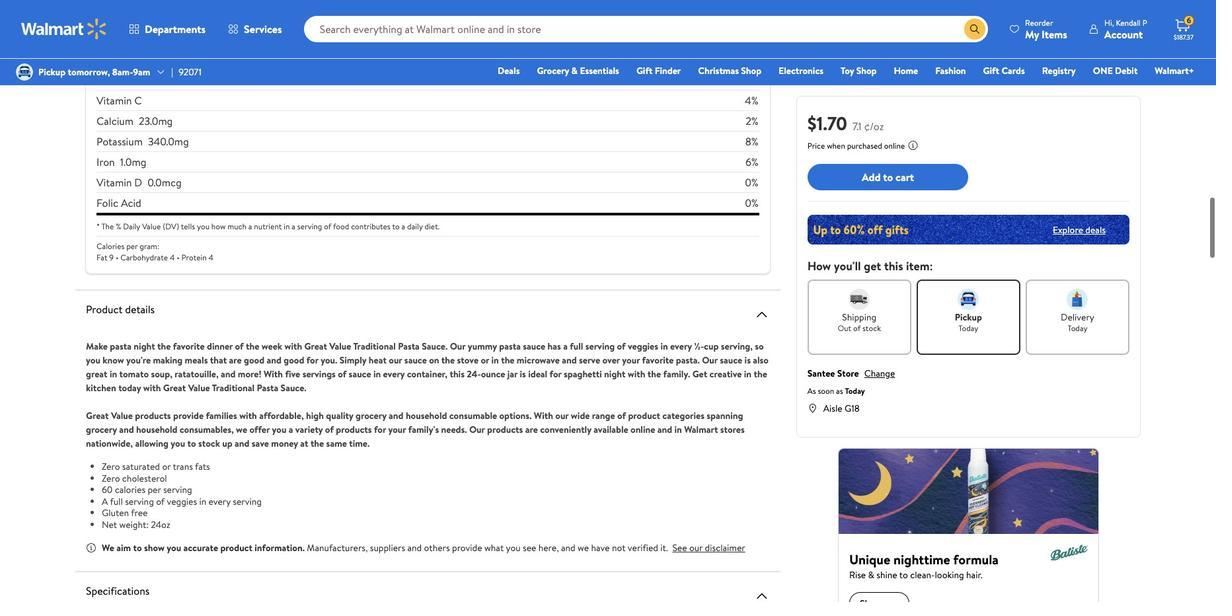 Task type: describe. For each thing, give the bounding box(es) containing it.
a left daily
[[402, 221, 405, 232]]

a inside great value products provide families with affordable, high quality grocery and household consumable options. with our wide range of product categories spanning grocery and household consumables, we offer you a variety of products for your family's needs. our products are conveniently available online and in walmart stores nationwide, allowing you to stock up and save money at the same time.
[[289, 423, 293, 436]]

intent image for delivery image
[[1067, 289, 1089, 310]]

1 vertical spatial product
[[220, 541, 253, 555]]

our inside great value products provide families with affordable, high quality grocery and household consumable options. with our wide range of product categories spanning grocery and household consumables, we offer you a variety of products for your family's needs. our products are conveniently available online and in walmart stores nationwide, allowing you to stock up and save money at the same time.
[[469, 423, 485, 436]]

a right nutrient
[[292, 221, 296, 232]]

sauce down simply
[[349, 368, 371, 381]]

or inside zero saturated or trans fats zero cholesterol 60 calories per serving a full serving of veggies in every serving gluten free net weight: 24oz
[[162, 460, 171, 473]]

in up family.
[[661, 340, 668, 353]]

the inside great value products provide families with affordable, high quality grocery and household consumable options. with our wide range of product categories spanning grocery and household consumables, we offer you a variety of products for your family's needs. our products are conveniently available online and in walmart stores nationwide, allowing you to stock up and save money at the same time.
[[311, 437, 324, 450]]

2 zero from the top
[[102, 472, 120, 485]]

per inside zero saturated or trans fats zero cholesterol 60 calories per serving a full serving of veggies in every serving gluten free net weight: 24oz
[[148, 483, 161, 497]]

making
[[153, 354, 183, 367]]

santee
[[808, 367, 835, 380]]

what
[[485, 541, 504, 555]]

in inside great value products provide families with affordable, high quality grocery and household consumable options. with our wide range of product categories spanning grocery and household consumables, we offer you a variety of products for your family's needs. our products are conveniently available online and in walmart stores nationwide, allowing you to stock up and save money at the same time.
[[675, 423, 682, 436]]

a inside 'make pasta night the favorite dinner of the week with great value traditional pasta sauce. our yummy pasta sauce has a full serving of veggies in every ½-cup serving, so you know you're making meals that are good and good for you. simply heat our sauce on the stove or in the microwave and serve over your favorite pasta. our sauce is also great in tomato soup, ratatouille, and more! with five servings of sauce in every container, this 24-ounce jar is ideal for spaghetti night with the family. get creative in the kitchen today with great value traditional pasta sauce.'
[[563, 340, 568, 353]]

ideal
[[528, 368, 548, 381]]

delivery
[[1061, 311, 1095, 324]]

out
[[838, 323, 852, 334]]

1 horizontal spatial a
[[134, 73, 141, 87]]

in right nutrient
[[284, 221, 290, 232]]

in down the 'heat'
[[373, 368, 381, 381]]

yummy
[[468, 340, 497, 353]]

pickup tomorrow, 8am-9am
[[38, 65, 150, 79]]

0 vertical spatial online
[[884, 140, 905, 151]]

0 vertical spatial every
[[670, 340, 692, 353]]

serving down trans
[[163, 483, 192, 497]]

you right show
[[167, 541, 181, 555]]

and left the others
[[408, 541, 422, 555]]

product details image
[[754, 307, 770, 323]]

grocery
[[537, 64, 569, 77]]

1 4 from the left
[[170, 252, 175, 263]]

microwave
[[517, 354, 560, 367]]

add
[[862, 170, 881, 184]]

Walmart Site-Wide search field
[[304, 16, 988, 42]]

details
[[125, 302, 155, 317]]

toy shop link
[[835, 63, 883, 78]]

net
[[102, 518, 117, 531]]

needs.
[[441, 423, 467, 436]]

potassium
[[97, 134, 143, 149]]

1 horizontal spatial household
[[406, 409, 447, 422]]

full inside 'make pasta night the favorite dinner of the week with great value traditional pasta sauce. our yummy pasta sauce has a full serving of veggies in every ½-cup serving, so you know you're making meals that are good and good for you. simply heat our sauce on the stove or in the microwave and serve over your favorite pasta. our sauce is also great in tomato soup, ratatouille, and more! with five servings of sauce in every container, this 24-ounce jar is ideal for spaghetti night with the family. get creative in the kitchen today with great value traditional pasta sauce.'
[[570, 340, 583, 353]]

and up nationwide,
[[119, 423, 134, 436]]

online inside great value products provide families with affordable, high quality grocery and household consumable options. with our wide range of product categories spanning grocery and household consumables, we offer you a variety of products for your family's needs. our products are conveniently available online and in walmart stores nationwide, allowing you to stock up and save money at the same time.
[[631, 423, 655, 436]]

price when purchased online
[[808, 140, 905, 151]]

iron
[[97, 155, 115, 169]]

christmas shop link
[[692, 63, 768, 78]]

electronics
[[779, 64, 824, 77]]

shop for toy shop
[[857, 64, 877, 77]]

1 vertical spatial every
[[383, 368, 405, 381]]

tells
[[181, 221, 195, 232]]

and right up
[[235, 437, 250, 450]]

how
[[808, 258, 831, 274]]

0 vertical spatial is
[[745, 354, 751, 367]]

time.
[[349, 437, 370, 450]]

product inside great value products provide families with affordable, high quality grocery and household consumable options. with our wide range of product categories spanning grocery and household consumables, we offer you a variety of products for your family's needs. our products are conveniently available online and in walmart stores nationwide, allowing you to stock up and save money at the same time.
[[628, 409, 660, 422]]

the down "also"
[[754, 368, 767, 381]]

* the % daily value (dv) tells you how much a nutrient in a serving of food contributes to a daily diet.
[[97, 221, 440, 232]]

to left daily
[[392, 221, 400, 232]]

information.
[[255, 541, 305, 555]]

value left '(dv)'
[[142, 221, 161, 232]]

hi, kendall p account
[[1105, 17, 1148, 41]]

includes added sugars 3.0g
[[118, 24, 245, 38]]

deals
[[498, 64, 520, 77]]

0 vertical spatial grocery
[[356, 409, 387, 422]]

explore deals link
[[1048, 218, 1111, 242]]

hi,
[[1105, 17, 1114, 28]]

0 horizontal spatial products
[[135, 409, 171, 422]]

with inside great value products provide families with affordable, high quality grocery and household consumable options. with our wide range of product categories spanning grocery and household consumables, we offer you a variety of products for your family's needs. our products are conveniently available online and in walmart stores nationwide, allowing you to stock up and save money at the same time.
[[534, 409, 553, 422]]

simply
[[340, 354, 367, 367]]

serving down cholesterol
[[125, 495, 154, 508]]

specifications image
[[754, 588, 770, 602]]

how you'll get this item:
[[808, 258, 933, 274]]

every inside zero saturated or trans fats zero cholesterol 60 calories per serving a full serving of veggies in every serving gluten free net weight: 24oz
[[209, 495, 231, 508]]

kendall
[[1116, 17, 1141, 28]]

great inside great value products provide families with affordable, high quality grocery and household consumable options. with our wide range of product categories spanning grocery and household consumables, we offer you a variety of products for your family's needs. our products are conveniently available online and in walmart stores nationwide, allowing you to stock up and save money at the same time.
[[86, 409, 109, 422]]

calcium
[[97, 114, 134, 128]]

1 horizontal spatial traditional
[[353, 340, 396, 353]]

you down "affordable," on the left
[[272, 423, 287, 436]]

in inside zero saturated or trans fats zero cholesterol 60 calories per serving a full serving of veggies in every serving gluten free net weight: 24oz
[[199, 495, 206, 508]]

and down that in the left of the page
[[221, 368, 236, 381]]

1 horizontal spatial night
[[604, 368, 626, 381]]

registry
[[1042, 64, 1076, 77]]

search icon image
[[970, 24, 980, 34]]

today inside santee store change as soon as today
[[845, 385, 865, 397]]

a inside zero saturated or trans fats zero cholesterol 60 calories per serving a full serving of veggies in every serving gluten free net weight: 24oz
[[102, 495, 108, 508]]

account
[[1105, 27, 1143, 41]]

today
[[118, 381, 141, 395]]

*
[[97, 221, 100, 232]]

g18
[[845, 402, 860, 415]]

value down ratatouille,
[[188, 381, 210, 395]]

are inside 'make pasta night the favorite dinner of the week with great value traditional pasta sauce. our yummy pasta sauce has a full serving of veggies in every ½-cup serving, so you know you're making meals that are good and good for you. simply heat our sauce on the stove or in the microwave and serve over your favorite pasta. our sauce is also great in tomato soup, ratatouille, and more! with five servings of sauce in every container, this 24-ounce jar is ideal for spaghetti night with the family. get creative in the kitchen today with great value traditional pasta sauce.'
[[229, 354, 242, 367]]

high
[[306, 409, 324, 422]]

that
[[210, 354, 227, 367]]

0 horizontal spatial grocery
[[86, 423, 117, 436]]

item:
[[906, 258, 933, 274]]

6
[[1187, 15, 1192, 26]]

60
[[102, 483, 113, 497]]

gram:
[[140, 241, 159, 252]]

contributes
[[351, 221, 391, 232]]

in up ounce
[[492, 354, 499, 367]]

or inside 'make pasta night the favorite dinner of the week with great value traditional pasta sauce. our yummy pasta sauce has a full serving of veggies in every ½-cup serving, so you know you're making meals that are good and good for you. simply heat our sauce on the stove or in the microwave and serve over your favorite pasta. our sauce is also great in tomato soup, ratatouille, and more! with five servings of sauce in every container, this 24-ounce jar is ideal for spaghetti night with the family. get creative in the kitchen today with great value traditional pasta sauce.'
[[481, 354, 489, 367]]

1 vertical spatial our
[[702, 354, 718, 367]]

with down soup,
[[143, 381, 161, 395]]

$1.70 7.1 ¢/oz
[[808, 110, 884, 136]]

of up available
[[618, 409, 626, 422]]

2 4 from the left
[[209, 252, 214, 263]]

our inside great value products provide families with affordable, high quality grocery and household consumable options. with our wide range of product categories spanning grocery and household consumables, we offer you a variety of products for your family's needs. our products are conveniently available online and in walmart stores nationwide, allowing you to stock up and save money at the same time.
[[556, 409, 569, 422]]

sauce up creative
[[720, 354, 743, 367]]

1 vertical spatial is
[[520, 368, 526, 381]]

verified
[[628, 541, 658, 555]]

categories
[[663, 409, 705, 422]]

services
[[244, 22, 282, 36]]

food
[[333, 221, 349, 232]]

here,
[[539, 541, 559, 555]]

6%
[[746, 155, 759, 169]]

0 vertical spatial night
[[134, 340, 155, 353]]

1.0mg
[[120, 155, 146, 169]]

¢/oz
[[864, 119, 884, 134]]

we
[[102, 541, 114, 555]]

and right quality
[[389, 409, 404, 422]]

and up spaghetti
[[562, 354, 577, 367]]

legal information image
[[908, 140, 919, 151]]

Search search field
[[304, 16, 988, 42]]

1 • from the left
[[116, 252, 119, 263]]

value inside great value products provide families with affordable, high quality grocery and household consumable options. with our wide range of product categories spanning grocery and household consumables, we offer you a variety of products for your family's needs. our products are conveniently available online and in walmart stores nationwide, allowing you to stock up and save money at the same time.
[[111, 409, 133, 422]]

up to sixty percent off deals. shop now. image
[[808, 215, 1130, 245]]

of inside zero saturated or trans fats zero cholesterol 60 calories per serving a full serving of veggies in every serving gluten free net weight: 24oz
[[156, 495, 165, 508]]

see our disclaimer button
[[673, 541, 746, 555]]

(dv)
[[163, 221, 179, 232]]

home link
[[888, 63, 924, 78]]

fats
[[195, 460, 210, 473]]

1 zero from the top
[[102, 460, 120, 473]]

includes
[[118, 24, 155, 38]]

serving left food
[[297, 221, 322, 232]]

2%
[[746, 114, 759, 128]]

one debit link
[[1087, 63, 1144, 78]]

spaghetti
[[564, 368, 602, 381]]

on
[[429, 354, 439, 367]]

24oz
[[151, 518, 170, 531]]

0 vertical spatial our
[[450, 340, 466, 353]]

2 pasta from the left
[[499, 340, 521, 353]]

grocery & essentials
[[537, 64, 619, 77]]

essentials
[[580, 64, 619, 77]]

2 horizontal spatial for
[[550, 368, 562, 381]]

0 horizontal spatial protein
[[97, 46, 131, 60]]

gift for gift finder
[[637, 64, 653, 77]]

4%
[[745, 93, 759, 108]]

1 horizontal spatial products
[[336, 423, 372, 436]]

today for delivery
[[1068, 323, 1088, 334]]

change button
[[865, 367, 895, 380]]

product
[[86, 302, 123, 317]]

manufacturers,
[[307, 541, 368, 555]]

0 vertical spatial pasta
[[398, 340, 420, 353]]

c
[[134, 93, 142, 108]]

vitamin for vitamin a
[[97, 73, 132, 87]]

1 horizontal spatial great
[[163, 381, 186, 395]]

product details
[[86, 302, 155, 317]]

2 vertical spatial our
[[689, 541, 703, 555]]

purchased
[[847, 140, 883, 151]]

soon
[[818, 385, 834, 397]]

weight:
[[119, 518, 149, 531]]

price
[[808, 140, 825, 151]]

our inside 'make pasta night the favorite dinner of the week with great value traditional pasta sauce. our yummy pasta sauce has a full serving of veggies in every ½-cup serving, so you know you're making meals that are good and good for you. simply heat our sauce on the stove or in the microwave and serve over your favorite pasta. our sauce is also great in tomato soup, ratatouille, and more! with five servings of sauce in every container, this 24-ounce jar is ideal for spaghetti night with the family. get creative in the kitchen today with great value traditional pasta sauce.'
[[389, 354, 402, 367]]

0 vertical spatial great
[[304, 340, 327, 353]]

add to cart
[[862, 170, 914, 184]]

you left see
[[506, 541, 521, 555]]

daily
[[123, 221, 140, 232]]

nationwide,
[[86, 437, 133, 450]]

santee store change as soon as today
[[808, 367, 895, 397]]

your inside great value products provide families with affordable, high quality grocery and household consumable options. with our wide range of product categories spanning grocery and household consumables, we offer you a variety of products for your family's needs. our products are conveniently available online and in walmart stores nationwide, allowing you to stock up and save money at the same time.
[[388, 423, 406, 436]]

1 vertical spatial pasta
[[257, 381, 278, 395]]



Task type: vqa. For each thing, say whether or not it's contained in the screenshot.
topmost PER
yes



Task type: locate. For each thing, give the bounding box(es) containing it.
1 horizontal spatial this
[[884, 258, 904, 274]]

0 horizontal spatial are
[[229, 354, 242, 367]]

1 vertical spatial veggies
[[167, 495, 197, 508]]

1 horizontal spatial protein
[[182, 252, 207, 263]]

0 vertical spatial provide
[[173, 409, 204, 422]]

my
[[1025, 27, 1039, 41]]

when
[[827, 140, 845, 151]]

1 vertical spatial favorite
[[642, 354, 674, 367]]

1 horizontal spatial favorite
[[642, 354, 674, 367]]

0 vertical spatial veggies
[[628, 340, 659, 353]]

deals
[[1086, 223, 1106, 236]]

0 horizontal spatial gift
[[637, 64, 653, 77]]

stock
[[863, 323, 881, 334], [198, 437, 220, 450]]

0 horizontal spatial stock
[[198, 437, 220, 450]]

per left gram:
[[126, 241, 138, 252]]

you right tells at the left of the page
[[197, 221, 210, 232]]

0 vertical spatial pickup
[[38, 65, 66, 79]]

of inside the shipping out of stock
[[854, 323, 861, 334]]

the left family.
[[648, 368, 661, 381]]

1 horizontal spatial for
[[374, 423, 386, 436]]

you.
[[321, 354, 337, 367]]

pasta
[[398, 340, 420, 353], [257, 381, 278, 395]]

0 vertical spatial stock
[[863, 323, 881, 334]]

with up offer
[[239, 409, 257, 422]]

christmas shop
[[698, 64, 762, 77]]

calories per gram: fat 9 • carbohydrate 4 • protein 4
[[97, 241, 214, 263]]

walmart image
[[21, 19, 107, 40]]

you'll
[[834, 258, 861, 274]]

more!
[[238, 368, 262, 381]]

1 horizontal spatial provide
[[452, 541, 482, 555]]

9
[[109, 252, 114, 263]]

a up money
[[289, 423, 293, 436]]

in right creative
[[744, 368, 752, 381]]

change
[[865, 367, 895, 380]]

and down week
[[267, 354, 282, 367]]

are inside great value products provide families with affordable, high quality grocery and household consumable options. with our wide range of product categories spanning grocery and household consumables, we offer you a variety of products for your family's needs. our products are conveniently available online and in walmart stores nationwide, allowing you to stock up and save money at the same time.
[[525, 423, 538, 436]]

2 vitamin from the top
[[97, 93, 132, 108]]

and right here,
[[561, 541, 576, 555]]

available
[[594, 423, 629, 436]]

is
[[745, 354, 751, 367], [520, 368, 526, 381]]

traditional down more!
[[212, 381, 255, 395]]

our
[[450, 340, 466, 353], [702, 354, 718, 367], [469, 423, 485, 436]]

one
[[1093, 64, 1113, 77]]

with inside 'make pasta night the favorite dinner of the week with great value traditional pasta sauce. our yummy pasta sauce has a full serving of veggies in every ½-cup serving, so you know you're making meals that are good and good for you. simply heat our sauce on the stove or in the microwave and serve over your favorite pasta. our sauce is also great in tomato soup, ratatouille, and more! with five servings of sauce in every container, this 24-ounce jar is ideal for spaghetti night with the family. get creative in the kitchen today with great value traditional pasta sauce.'
[[264, 368, 283, 381]]

 image
[[16, 63, 33, 81]]

1 horizontal spatial product
[[628, 409, 660, 422]]

0 horizontal spatial shop
[[741, 64, 762, 77]]

1 vertical spatial traditional
[[212, 381, 255, 395]]

and down categories
[[658, 423, 672, 436]]

1 horizontal spatial we
[[578, 541, 589, 555]]

1 horizontal spatial good
[[284, 354, 304, 367]]

pickup for tomorrow,
[[38, 65, 66, 79]]

1 horizontal spatial pasta
[[398, 340, 420, 353]]

pasta up "know"
[[110, 340, 132, 353]]

2 horizontal spatial great
[[304, 340, 327, 353]]

vitamin for vitamin c
[[97, 93, 132, 108]]

night
[[134, 340, 155, 353], [604, 368, 626, 381]]

this right get
[[884, 258, 904, 274]]

not
[[612, 541, 626, 555]]

home
[[894, 64, 918, 77]]

1 vertical spatial grocery
[[86, 423, 117, 436]]

&
[[572, 64, 578, 77]]

every
[[670, 340, 692, 353], [383, 368, 405, 381], [209, 495, 231, 508]]

0 horizontal spatial pickup
[[38, 65, 66, 79]]

in
[[284, 221, 290, 232], [661, 340, 668, 353], [492, 354, 499, 367], [110, 368, 117, 381], [373, 368, 381, 381], [744, 368, 752, 381], [675, 423, 682, 436], [199, 495, 206, 508]]

full inside zero saturated or trans fats zero cholesterol 60 calories per serving a full serving of veggies in every serving gluten free net weight: 24oz
[[110, 495, 123, 508]]

are right that in the left of the page
[[229, 354, 242, 367]]

0 vertical spatial are
[[229, 354, 242, 367]]

night down over
[[604, 368, 626, 381]]

cards
[[1002, 64, 1025, 77]]

0 horizontal spatial provide
[[173, 409, 204, 422]]

in down categories
[[675, 423, 682, 436]]

stock inside the shipping out of stock
[[863, 323, 881, 334]]

provide inside great value products provide families with affordable, high quality grocery and household consumable options. with our wide range of product categories spanning grocery and household consumables, we offer you a variety of products for your family's needs. our products are conveniently available online and in walmart stores nationwide, allowing you to stock up and save money at the same time.
[[173, 409, 204, 422]]

sauce up "microwave"
[[523, 340, 546, 353]]

add to cart button
[[808, 164, 969, 190]]

quality
[[326, 409, 353, 422]]

for right ideal
[[550, 368, 562, 381]]

zero saturated or trans fats zero cholesterol 60 calories per serving a full serving of veggies in every serving gluten free net weight: 24oz
[[102, 460, 262, 531]]

vitamin d 0.0mcg
[[97, 175, 182, 190]]

acid
[[121, 196, 141, 210]]

of up over
[[617, 340, 626, 353]]

sauce. up on
[[422, 340, 448, 353]]

0 vertical spatial sauce.
[[422, 340, 448, 353]]

for inside great value products provide families with affordable, high quality grocery and household consumable options. with our wide range of product categories spanning grocery and household consumables, we offer you a variety of products for your family's needs. our products are conveniently available online and in walmart stores nationwide, allowing you to stock up and save money at the same time.
[[374, 423, 386, 436]]

value up you.
[[329, 340, 351, 353]]

to down consumables,
[[187, 437, 196, 450]]

a right much
[[248, 221, 252, 232]]

pasta down more!
[[257, 381, 278, 395]]

per right calories
[[148, 483, 161, 497]]

sauce up container,
[[405, 354, 427, 367]]

pickup for today
[[955, 311, 982, 324]]

1 vitamin from the top
[[97, 73, 132, 87]]

get
[[864, 258, 882, 274]]

0 horizontal spatial night
[[134, 340, 155, 353]]

1 vertical spatial vitamin
[[97, 93, 132, 108]]

the left week
[[246, 340, 259, 353]]

product up available
[[628, 409, 660, 422]]

1 good from the left
[[244, 354, 265, 367]]

$187.37
[[1174, 32, 1194, 42]]

servings
[[303, 368, 336, 381]]

0 horizontal spatial traditional
[[212, 381, 255, 395]]

you up trans
[[171, 437, 185, 450]]

our down consumable
[[469, 423, 485, 436]]

sauce. down 'five' at the bottom left
[[281, 381, 307, 395]]

to right "aim"
[[133, 541, 142, 555]]

one debit
[[1093, 64, 1138, 77]]

2 horizontal spatial every
[[670, 340, 692, 353]]

a
[[134, 73, 141, 87], [102, 495, 108, 508]]

same
[[326, 437, 347, 450]]

1 vertical spatial provide
[[452, 541, 482, 555]]

in down "know"
[[110, 368, 117, 381]]

1 vertical spatial sauce.
[[281, 381, 307, 395]]

9am
[[133, 65, 150, 79]]

per inside calories per gram: fat 9 • carbohydrate 4 • protein 4
[[126, 241, 138, 252]]

provide left the what
[[452, 541, 482, 555]]

0 vertical spatial traditional
[[353, 340, 396, 353]]

1 vertical spatial or
[[162, 460, 171, 473]]

full up the net
[[110, 495, 123, 508]]

0 vertical spatial product
[[628, 409, 660, 422]]

0 vertical spatial with
[[264, 368, 283, 381]]

tomato
[[119, 368, 149, 381]]

2 shop from the left
[[857, 64, 877, 77]]

1 horizontal spatial sauce.
[[422, 340, 448, 353]]

ounce
[[481, 368, 505, 381]]

1 vertical spatial per
[[148, 483, 161, 497]]

0 horizontal spatial for
[[307, 354, 319, 367]]

we inside great value products provide families with affordable, high quality grocery and household consumable options. with our wide range of product categories spanning grocery and household consumables, we offer you a variety of products for your family's needs. our products are conveniently available online and in walmart stores nationwide, allowing you to stock up and save money at the same time.
[[236, 423, 247, 436]]

this inside 'make pasta night the favorite dinner of the week with great value traditional pasta sauce. our yummy pasta sauce has a full serving of veggies in every ½-cup serving, so you know you're making meals that are good and good for you. simply heat our sauce on the stove or in the microwave and serve over your favorite pasta. our sauce is also great in tomato soup, ratatouille, and more! with five servings of sauce in every container, this 24-ounce jar is ideal for spaghetti night with the family. get creative in the kitchen today with great value traditional pasta sauce.'
[[450, 368, 465, 381]]

pasta.
[[676, 354, 700, 367]]

0 vertical spatial per
[[126, 241, 138, 252]]

0 horizontal spatial great
[[86, 409, 109, 422]]

intent image for pickup image
[[958, 289, 979, 310]]

good up more!
[[244, 354, 265, 367]]

aim
[[117, 541, 131, 555]]

departments button
[[118, 13, 217, 45]]

serving up information.
[[233, 495, 262, 508]]

1 vertical spatial great
[[163, 381, 186, 395]]

get
[[693, 368, 708, 381]]

great up you.
[[304, 340, 327, 353]]

1 horizontal spatial shop
[[857, 64, 877, 77]]

your inside 'make pasta night the favorite dinner of the week with great value traditional pasta sauce. our yummy pasta sauce has a full serving of veggies in every ½-cup serving, so you know you're making meals that are good and good for you. simply heat our sauce on the stove or in the microwave and serve over your favorite pasta. our sauce is also great in tomato soup, ratatouille, and more! with five servings of sauce in every container, this 24-ounce jar is ideal for spaghetti night with the family. get creative in the kitchen today with great value traditional pasta sauce.'
[[622, 354, 640, 367]]

veggies inside zero saturated or trans fats zero cholesterol 60 calories per serving a full serving of veggies in every serving gluten free net weight: 24oz
[[167, 495, 197, 508]]

you inside 'make pasta night the favorite dinner of the week with great value traditional pasta sauce. our yummy pasta sauce has a full serving of veggies in every ½-cup serving, so you know you're making meals that are good and good for you. simply heat our sauce on the stove or in the microwave and serve over your favorite pasta. our sauce is also great in tomato soup, ratatouille, and more! with five servings of sauce in every container, this 24-ounce jar is ideal for spaghetti night with the family. get creative in the kitchen today with great value traditional pasta sauce.'
[[86, 354, 100, 367]]

to left cart
[[883, 170, 893, 184]]

sauce.
[[422, 340, 448, 353], [281, 381, 307, 395]]

protein down tells at the left of the page
[[182, 252, 207, 263]]

1 vertical spatial night
[[604, 368, 626, 381]]

1 horizontal spatial today
[[959, 323, 979, 334]]

of up "same"
[[325, 423, 334, 436]]

protein up 8am-
[[97, 46, 131, 60]]

gift
[[637, 64, 653, 77], [983, 64, 1000, 77]]

of right the dinner
[[235, 340, 244, 353]]

1 horizontal spatial are
[[525, 423, 538, 436]]

favorite
[[173, 340, 205, 353], [642, 354, 674, 367]]

1 vertical spatial household
[[136, 423, 177, 436]]

1 vertical spatial are
[[525, 423, 538, 436]]

1 horizontal spatial •
[[177, 252, 180, 263]]

1 vertical spatial for
[[550, 368, 562, 381]]

2 good from the left
[[284, 354, 304, 367]]

today right as
[[845, 385, 865, 397]]

2 gift from the left
[[983, 64, 1000, 77]]

shop up 4%
[[741, 64, 762, 77]]

pasta up container,
[[398, 340, 420, 353]]

gift for gift cards
[[983, 64, 1000, 77]]

1 vertical spatial this
[[450, 368, 465, 381]]

0 vertical spatial our
[[389, 354, 402, 367]]

zero down nationwide,
[[102, 460, 120, 473]]

value down today
[[111, 409, 133, 422]]

0 vertical spatial a
[[134, 73, 141, 87]]

every down fats
[[209, 495, 231, 508]]

1 pasta from the left
[[110, 340, 132, 353]]

1 vertical spatial a
[[102, 495, 108, 508]]

favorite up family.
[[642, 354, 674, 367]]

traditional up the 'heat'
[[353, 340, 396, 353]]

0 horizontal spatial 4
[[170, 252, 175, 263]]

provide up consumables,
[[173, 409, 204, 422]]

cup
[[704, 340, 719, 353]]

0 horizontal spatial a
[[102, 495, 108, 508]]

diet.
[[425, 221, 440, 232]]

0 vertical spatial full
[[570, 340, 583, 353]]

0 horizontal spatial sauce.
[[281, 381, 307, 395]]

2 horizontal spatial our
[[702, 354, 718, 367]]

for left family's
[[374, 423, 386, 436]]

stores
[[720, 423, 745, 436]]

great down soup,
[[163, 381, 186, 395]]

1 horizontal spatial grocery
[[356, 409, 387, 422]]

0 horizontal spatial product
[[220, 541, 253, 555]]

folic
[[97, 196, 118, 210]]

sauce
[[523, 340, 546, 353], [405, 354, 427, 367], [720, 354, 743, 367], [349, 368, 371, 381]]

92071
[[179, 65, 202, 79]]

0 horizontal spatial online
[[631, 423, 655, 436]]

1 horizontal spatial stock
[[863, 323, 881, 334]]

today inside the pickup today
[[959, 323, 979, 334]]

gift left cards
[[983, 64, 1000, 77]]

1 horizontal spatial pasta
[[499, 340, 521, 353]]

a up the net
[[102, 495, 108, 508]]

product
[[628, 409, 660, 422], [220, 541, 253, 555]]

0 horizontal spatial today
[[845, 385, 865, 397]]

1 horizontal spatial pickup
[[955, 311, 982, 324]]

veggies inside 'make pasta night the favorite dinner of the week with great value traditional pasta sauce. our yummy pasta sauce has a full serving of veggies in every ½-cup serving, so you know you're making meals that are good and good for you. simply heat our sauce on the stove or in the microwave and serve over your favorite pasta. our sauce is also great in tomato soup, ratatouille, and more! with five servings of sauce in every container, this 24-ounce jar is ideal for spaghetti night with the family. get creative in the kitchen today with great value traditional pasta sauce.'
[[628, 340, 659, 353]]

1 horizontal spatial is
[[745, 354, 751, 367]]

1 shop from the left
[[741, 64, 762, 77]]

0 horizontal spatial favorite
[[173, 340, 205, 353]]

carbohydrate
[[120, 252, 168, 263]]

2 vertical spatial our
[[469, 423, 485, 436]]

0 horizontal spatial full
[[110, 495, 123, 508]]

2 vertical spatial great
[[86, 409, 109, 422]]

stock right out
[[863, 323, 881, 334]]

with inside great value products provide families with affordable, high quality grocery and household consumable options. with our wide range of product categories spanning grocery and household consumables, we offer you a variety of products for your family's needs. our products are conveniently available online and in walmart stores nationwide, allowing you to stock up and save money at the same time.
[[239, 409, 257, 422]]

1 vertical spatial your
[[388, 423, 406, 436]]

with left 'five' at the bottom left
[[264, 368, 283, 381]]

vitamin
[[97, 73, 132, 87], [97, 93, 132, 108], [97, 175, 132, 190]]

1 horizontal spatial gift
[[983, 64, 1000, 77]]

shop right toy
[[857, 64, 877, 77]]

walmart+
[[1155, 64, 1195, 77]]

wide
[[571, 409, 590, 422]]

money
[[271, 437, 298, 450]]

the up making
[[157, 340, 171, 353]]

shop for christmas shop
[[741, 64, 762, 77]]

| 92071
[[171, 65, 202, 79]]

the right on
[[442, 354, 455, 367]]

a right 8am-
[[134, 73, 141, 87]]

to inside button
[[883, 170, 893, 184]]

0 vertical spatial or
[[481, 354, 489, 367]]

family's
[[408, 423, 439, 436]]

for up servings
[[307, 354, 319, 367]]

1 horizontal spatial with
[[534, 409, 553, 422]]

you up great
[[86, 354, 100, 367]]

2 horizontal spatial today
[[1068, 323, 1088, 334]]

• right 9
[[116, 252, 119, 263]]

we
[[236, 423, 247, 436], [578, 541, 589, 555]]

every up pasta.
[[670, 340, 692, 353]]

products up time.
[[336, 423, 372, 436]]

full
[[570, 340, 583, 353], [110, 495, 123, 508]]

disclaimer
[[705, 541, 746, 555]]

0 vertical spatial this
[[884, 258, 904, 274]]

serving inside 'make pasta night the favorite dinner of the week with great value traditional pasta sauce. our yummy pasta sauce has a full serving of veggies in every ½-cup serving, so you know you're making meals that are good and good for you. simply heat our sauce on the stove or in the microwave and serve over your favorite pasta. our sauce is also great in tomato soup, ratatouille, and more! with five servings of sauce in every container, this 24-ounce jar is ideal for spaghetti night with the family. get creative in the kitchen today with great value traditional pasta sauce.'
[[586, 340, 615, 353]]

we left have
[[578, 541, 589, 555]]

1 vertical spatial pickup
[[955, 311, 982, 324]]

household up family's
[[406, 409, 447, 422]]

6 $187.37
[[1174, 15, 1194, 42]]

folic acid
[[97, 196, 141, 210]]

of left food
[[324, 221, 331, 232]]

1 horizontal spatial per
[[148, 483, 161, 497]]

1 horizontal spatial or
[[481, 354, 489, 367]]

0 horizontal spatial our
[[450, 340, 466, 353]]

shop
[[741, 64, 762, 77], [857, 64, 877, 77]]

potassium 340.0mg
[[97, 134, 189, 149]]

is right jar
[[520, 368, 526, 381]]

our down cup in the bottom right of the page
[[702, 354, 718, 367]]

7.1
[[853, 119, 862, 134]]

1 vertical spatial protein
[[182, 252, 207, 263]]

3 vitamin from the top
[[97, 175, 132, 190]]

with right week
[[285, 340, 302, 353]]

household
[[406, 409, 447, 422], [136, 423, 177, 436]]

or down the yummy
[[481, 354, 489, 367]]

of down simply
[[338, 368, 347, 381]]

1 vertical spatial stock
[[198, 437, 220, 450]]

1 gift from the left
[[637, 64, 653, 77]]

your right over
[[622, 354, 640, 367]]

also
[[753, 354, 769, 367]]

product right accurate
[[220, 541, 253, 555]]

calories
[[115, 483, 146, 497]]

the up jar
[[501, 354, 515, 367]]

2 • from the left
[[177, 252, 180, 263]]

1 horizontal spatial our
[[469, 423, 485, 436]]

0 horizontal spatial pasta
[[257, 381, 278, 395]]

the
[[101, 221, 114, 232]]

it.
[[661, 541, 668, 555]]

variety
[[295, 423, 323, 436]]

0 horizontal spatial veggies
[[167, 495, 197, 508]]

pasta
[[110, 340, 132, 353], [499, 340, 521, 353]]

toy shop
[[841, 64, 877, 77]]

0 horizontal spatial or
[[162, 460, 171, 473]]

reorder
[[1025, 17, 1054, 28]]

a
[[248, 221, 252, 232], [292, 221, 296, 232], [402, 221, 405, 232], [563, 340, 568, 353], [289, 423, 293, 436]]

• right gram:
[[177, 252, 180, 263]]

today for pickup
[[959, 323, 979, 334]]

intent image for shipping image
[[849, 289, 870, 310]]

this left 24-
[[450, 368, 465, 381]]

serve
[[579, 354, 600, 367]]

debit
[[1115, 64, 1138, 77]]

your left family's
[[388, 423, 406, 436]]

to inside great value products provide families with affordable, high quality grocery and household consumable options. with our wide range of product categories spanning grocery and household consumables, we offer you a variety of products for your family's needs. our products are conveniently available online and in walmart stores nationwide, allowing you to stock up and save money at the same time.
[[187, 437, 196, 450]]

stock inside great value products provide families with affordable, high quality grocery and household consumable options. with our wide range of product categories spanning grocery and household consumables, we offer you a variety of products for your family's needs. our products are conveniently available online and in walmart stores nationwide, allowing you to stock up and save money at the same time.
[[198, 437, 220, 450]]

our right see
[[689, 541, 703, 555]]

with up conveniently
[[534, 409, 553, 422]]

daily
[[407, 221, 423, 232]]

2 horizontal spatial products
[[487, 423, 523, 436]]

tomorrow,
[[68, 65, 110, 79]]

protein inside calories per gram: fat 9 • carbohydrate 4 • protein 4
[[182, 252, 207, 263]]

aisle g18
[[824, 402, 860, 415]]

with left family.
[[628, 368, 646, 381]]

have
[[591, 541, 610, 555]]

explore deals
[[1053, 223, 1106, 236]]

1 horizontal spatial full
[[570, 340, 583, 353]]

pasta right the yummy
[[499, 340, 521, 353]]

today inside delivery today
[[1068, 323, 1088, 334]]

your
[[622, 354, 640, 367], [388, 423, 406, 436]]

see
[[673, 541, 687, 555]]



